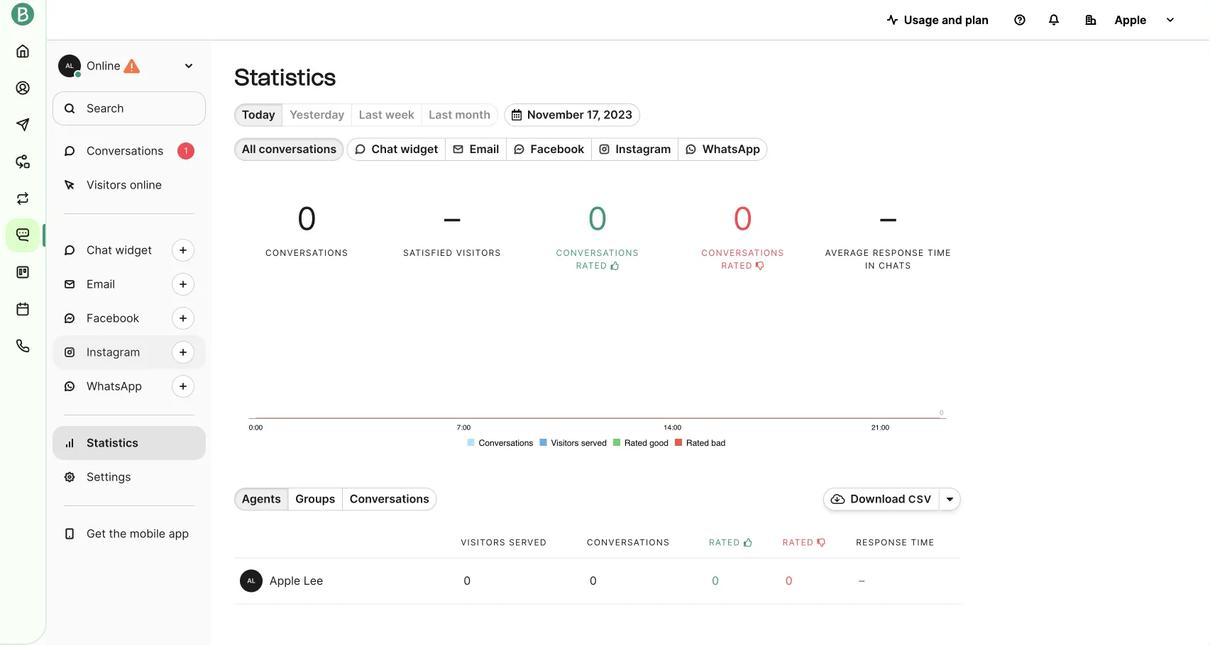 Task type: describe. For each thing, give the bounding box(es) containing it.
november 17, 2023 button
[[504, 104, 640, 127]]

1 vertical spatial time
[[911, 538, 935, 548]]

whatsapp link
[[53, 370, 206, 404]]

in
[[865, 261, 876, 271]]

1 horizontal spatial bad image
[[817, 539, 826, 547]]

today button
[[234, 104, 282, 127]]

visitors for visitors online
[[87, 178, 127, 192]]

widget inside chat widget link
[[115, 243, 152, 257]]

settings link
[[53, 461, 206, 495]]

facebook inside facebook link
[[87, 312, 139, 325]]

agents
[[242, 493, 281, 507]]

online
[[130, 178, 162, 192]]

visitors online
[[87, 178, 162, 192]]

and
[[942, 13, 962, 27]]

whatsapp inside button
[[702, 142, 760, 156]]

0 horizontal spatial email
[[87, 278, 115, 291]]

2023
[[603, 108, 633, 122]]

0 vertical spatial bad image
[[756, 262, 765, 270]]

facebook button
[[506, 138, 591, 161]]

1 conversations rated from the left
[[556, 248, 639, 271]]

0 horizontal spatial statistics
[[87, 436, 138, 450]]

chat inside button
[[371, 142, 398, 156]]

online
[[87, 59, 121, 73]]

instagram inside button
[[616, 142, 671, 156]]

apple for apple lee
[[270, 574, 300, 588]]

csv
[[908, 494, 932, 506]]

visitors for visitors served
[[461, 538, 506, 548]]

1
[[184, 146, 188, 156]]

mobile
[[130, 527, 165, 541]]

chat widget inside chat widget button
[[371, 142, 438, 156]]

visitors served
[[461, 538, 547, 548]]

instagram link
[[53, 336, 206, 370]]

– for response
[[880, 199, 896, 238]]

average
[[825, 248, 870, 258]]

al for online
[[65, 62, 74, 70]]

al for apple lee
[[247, 578, 255, 585]]

apple lee
[[270, 574, 323, 588]]

search link
[[53, 92, 206, 126]]

chats
[[879, 261, 911, 271]]

response time
[[856, 538, 935, 548]]

november
[[527, 108, 584, 122]]

conversations inside button
[[350, 493, 429, 507]]

response
[[856, 538, 908, 548]]

download
[[851, 493, 905, 507]]

– for visitors
[[444, 199, 460, 238]]

groups
[[295, 493, 335, 507]]

instagram button
[[591, 138, 678, 161]]

the
[[109, 527, 127, 541]]

facebook link
[[53, 302, 206, 336]]



Task type: vqa. For each thing, say whether or not it's contained in the screenshot.
"bad" icon
yes



Task type: locate. For each thing, give the bounding box(es) containing it.
1 horizontal spatial al
[[247, 578, 255, 585]]

email link
[[53, 268, 206, 302]]

1 vertical spatial visitors
[[461, 538, 506, 548]]

–
[[444, 199, 460, 238], [880, 199, 896, 238], [859, 574, 865, 588]]

bad image
[[756, 262, 765, 270], [817, 539, 826, 547]]

1 vertical spatial email
[[87, 278, 115, 291]]

instagram down 2023
[[616, 142, 671, 156]]

chat widget button
[[347, 138, 445, 161]]

0 horizontal spatial widget
[[115, 243, 152, 257]]

17,
[[587, 108, 601, 122]]

chat
[[371, 142, 398, 156], [87, 243, 112, 257]]

2 horizontal spatial conversations
[[587, 538, 670, 548]]

get the mobile app
[[87, 527, 189, 541]]

1 horizontal spatial visitors
[[461, 538, 506, 548]]

1 horizontal spatial chat
[[371, 142, 398, 156]]

1 horizontal spatial conversations rated
[[701, 248, 784, 271]]

visitors online link
[[53, 168, 206, 202]]

0 vertical spatial whatsapp
[[702, 142, 760, 156]]

apple button
[[1074, 6, 1187, 34]]

– up response
[[880, 199, 896, 238]]

widget left email button
[[400, 142, 438, 156]]

app
[[169, 527, 189, 541]]

conversations
[[87, 144, 164, 158], [350, 493, 429, 507], [587, 538, 670, 548]]

al left apple lee
[[247, 578, 255, 585]]

1 horizontal spatial apple
[[1115, 13, 1147, 27]]

1 vertical spatial statistics
[[87, 436, 138, 450]]

settings
[[87, 471, 131, 484]]

– up satisfied visitors
[[444, 199, 460, 238]]

0 horizontal spatial facebook
[[87, 312, 139, 325]]

0 vertical spatial al
[[65, 62, 74, 70]]

get
[[87, 527, 106, 541]]

instagram down facebook link
[[87, 346, 140, 359]]

0 horizontal spatial –
[[444, 199, 460, 238]]

average response time in chats
[[825, 248, 951, 271]]

chat widget left email button
[[371, 142, 438, 156]]

1 vertical spatial facebook
[[87, 312, 139, 325]]

0 horizontal spatial visitors
[[87, 178, 127, 192]]

whatsapp
[[702, 142, 760, 156], [87, 380, 142, 394]]

chat widget inside chat widget link
[[87, 243, 152, 257]]

0 vertical spatial widget
[[400, 142, 438, 156]]

good image
[[611, 262, 619, 270]]

facebook down email link
[[87, 312, 139, 325]]

download csv
[[851, 493, 932, 507]]

2 conversations rated from the left
[[701, 248, 784, 271]]

0 vertical spatial statistics
[[234, 64, 336, 91]]

facebook
[[531, 142, 584, 156], [87, 312, 139, 325]]

conversations inside button
[[259, 142, 337, 156]]

– down response
[[859, 574, 865, 588]]

get the mobile app link
[[53, 517, 206, 551]]

1 vertical spatial bad image
[[817, 539, 826, 547]]

2 vertical spatial conversations
[[587, 538, 670, 548]]

0 horizontal spatial instagram
[[87, 346, 140, 359]]

whatsapp button
[[678, 138, 768, 161]]

statistics link
[[53, 427, 206, 461]]

agents button
[[234, 488, 288, 511]]

plan
[[965, 13, 989, 27]]

chat widget
[[371, 142, 438, 156], [87, 243, 152, 257]]

conversations button
[[342, 488, 437, 511]]

0 horizontal spatial whatsapp
[[87, 380, 142, 394]]

1 horizontal spatial facebook
[[531, 142, 584, 156]]

apple inside button
[[1115, 13, 1147, 27]]

usage and plan button
[[876, 6, 1000, 34]]

0 horizontal spatial al
[[65, 62, 74, 70]]

served
[[509, 538, 547, 548]]

visitors left served
[[461, 538, 506, 548]]

all conversations
[[242, 142, 337, 156]]

1 horizontal spatial widget
[[400, 142, 438, 156]]

today
[[242, 108, 275, 122]]

1 vertical spatial chat
[[87, 243, 112, 257]]

0 vertical spatial visitors
[[87, 178, 127, 192]]

good image
[[744, 539, 752, 547]]

email
[[470, 142, 499, 156], [87, 278, 115, 291]]

groups button
[[288, 488, 342, 511]]

0 vertical spatial apple
[[1115, 13, 1147, 27]]

0 vertical spatial facebook
[[531, 142, 584, 156]]

0 vertical spatial chat widget
[[371, 142, 438, 156]]

time
[[928, 248, 951, 258], [911, 538, 935, 548]]

0 horizontal spatial bad image
[[756, 262, 765, 270]]

email down chat widget link
[[87, 278, 115, 291]]

al
[[65, 62, 74, 70], [247, 578, 255, 585]]

1 vertical spatial al
[[247, 578, 255, 585]]

0
[[297, 199, 317, 238], [588, 199, 608, 238], [733, 199, 753, 238], [464, 574, 471, 588], [590, 574, 597, 588], [712, 574, 719, 588], [785, 574, 792, 588]]

all
[[242, 142, 256, 156]]

lee
[[304, 574, 323, 588]]

statistics up today
[[234, 64, 336, 91]]

statistics
[[234, 64, 336, 91], [87, 436, 138, 450]]

visitors left 'online'
[[87, 178, 127, 192]]

al left 'online'
[[65, 62, 74, 70]]

1 horizontal spatial whatsapp
[[702, 142, 760, 156]]

all conversations button
[[234, 138, 344, 161]]

1 horizontal spatial –
[[859, 574, 865, 588]]

response
[[873, 248, 924, 258]]

november 17, 2023
[[527, 108, 633, 122]]

apple for apple
[[1115, 13, 1147, 27]]

statistics up settings
[[87, 436, 138, 450]]

widget
[[400, 142, 438, 156], [115, 243, 152, 257]]

email button
[[445, 138, 506, 161]]

email left facebook button
[[470, 142, 499, 156]]

1 vertical spatial widget
[[115, 243, 152, 257]]

0 horizontal spatial chat widget
[[87, 243, 152, 257]]

email inside button
[[470, 142, 499, 156]]

0 vertical spatial chat
[[371, 142, 398, 156]]

1 horizontal spatial conversations
[[350, 493, 429, 507]]

1 vertical spatial apple
[[270, 574, 300, 588]]

satisfied visitors
[[403, 248, 501, 258]]

facebook down the november
[[531, 142, 584, 156]]

2 horizontal spatial –
[[880, 199, 896, 238]]

0 horizontal spatial apple
[[270, 574, 300, 588]]

0 horizontal spatial conversations
[[87, 144, 164, 158]]

widget inside chat widget button
[[400, 142, 438, 156]]

0 horizontal spatial conversations rated
[[556, 248, 639, 271]]

visitors
[[87, 178, 127, 192], [461, 538, 506, 548]]

1 vertical spatial instagram
[[87, 346, 140, 359]]

1 horizontal spatial statistics
[[234, 64, 336, 91]]

facebook inside facebook button
[[531, 142, 584, 156]]

0 vertical spatial conversations
[[87, 144, 164, 158]]

1 vertical spatial conversations
[[350, 493, 429, 507]]

1 vertical spatial whatsapp
[[87, 380, 142, 394]]

chat widget link
[[53, 234, 206, 268]]

search
[[87, 101, 124, 115]]

conversations rated
[[556, 248, 639, 271], [701, 248, 784, 271]]

0 vertical spatial time
[[928, 248, 951, 258]]

1 horizontal spatial chat widget
[[371, 142, 438, 156]]

conversations
[[259, 142, 337, 156], [265, 248, 348, 258], [556, 248, 639, 258], [701, 248, 784, 258]]

0 vertical spatial email
[[470, 142, 499, 156]]

time inside average response time in chats
[[928, 248, 951, 258]]

chat widget up email link
[[87, 243, 152, 257]]

0 horizontal spatial chat
[[87, 243, 112, 257]]

usage and plan
[[904, 13, 989, 27]]

solo image
[[946, 494, 953, 505]]

rated
[[576, 261, 607, 271], [721, 261, 753, 271], [709, 538, 740, 548], [783, 538, 814, 548]]

apple
[[1115, 13, 1147, 27], [270, 574, 300, 588]]

0 vertical spatial instagram
[[616, 142, 671, 156]]

usage
[[904, 13, 939, 27]]

visitors
[[456, 248, 501, 258]]

satisfied
[[403, 248, 453, 258]]

widget up email link
[[115, 243, 152, 257]]

1 horizontal spatial instagram
[[616, 142, 671, 156]]

instagram
[[616, 142, 671, 156], [87, 346, 140, 359]]

1 horizontal spatial email
[[470, 142, 499, 156]]

1 vertical spatial chat widget
[[87, 243, 152, 257]]



